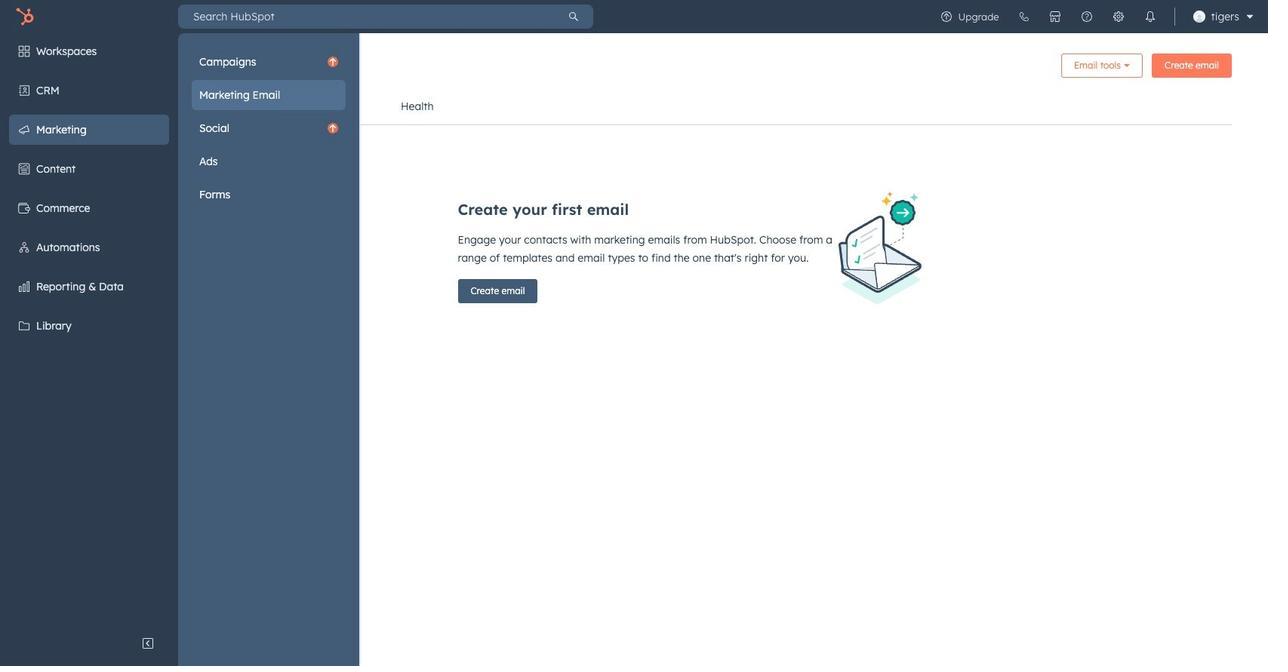 Task type: locate. For each thing, give the bounding box(es) containing it.
menu
[[930, 0, 1259, 33], [0, 33, 359, 667], [192, 47, 346, 210]]

navigation
[[214, 88, 1232, 125]]

banner
[[214, 48, 1232, 88]]

marketplaces image
[[1049, 11, 1061, 23]]

notifications image
[[1144, 11, 1156, 23]]

howard n/a image
[[1193, 11, 1205, 23]]



Task type: vqa. For each thing, say whether or not it's contained in the screenshot.
send button
no



Task type: describe. For each thing, give the bounding box(es) containing it.
settings image
[[1112, 11, 1124, 23]]

Search HubSpot search field
[[178, 5, 554, 29]]

help image
[[1081, 11, 1093, 23]]



